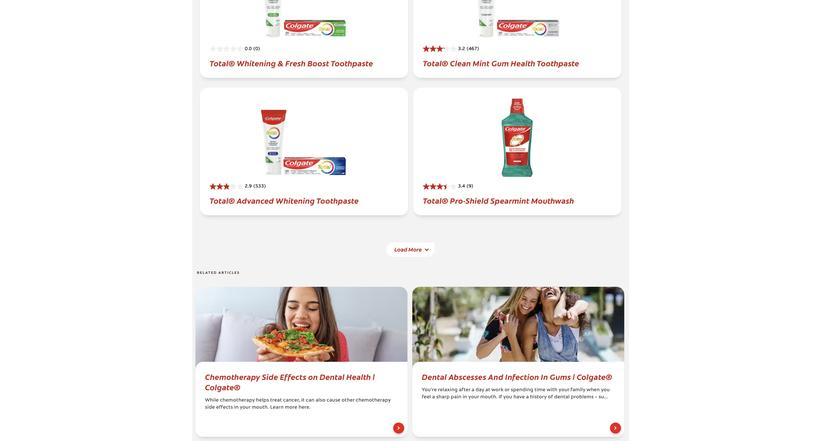 Task type: locate. For each thing, give the bounding box(es) containing it.
at
[[486, 388, 491, 393]]

colgate® up when
[[577, 372, 613, 383]]

0 horizontal spatial your
[[240, 406, 251, 411]]

if
[[499, 396, 503, 400]]

with
[[547, 388, 558, 393]]

your right effects
[[240, 406, 251, 411]]

dental
[[320, 372, 345, 383], [422, 372, 447, 383]]

a
[[472, 388, 475, 393], [433, 396, 435, 400], [527, 396, 529, 400]]

footer
[[192, 0, 630, 265]]

|
[[373, 372, 375, 383], [573, 372, 575, 383]]

1 vertical spatial your
[[469, 396, 479, 400]]

dental right on
[[320, 372, 345, 383]]

1 horizontal spatial mouth.
[[481, 396, 498, 400]]

have
[[514, 396, 525, 400]]

health
[[511, 58, 536, 68], [347, 372, 371, 383]]

0 vertical spatial mouth.
[[481, 396, 498, 400]]

or
[[505, 388, 510, 393]]

0 vertical spatial in
[[463, 396, 468, 400]]

1 horizontal spatial chemotherapy
[[356, 399, 391, 404]]

effects
[[216, 406, 233, 411]]

in down the after
[[463, 396, 468, 400]]

health right "gum" at the right of page
[[511, 58, 536, 68]]

helps
[[256, 399, 269, 404]]

in
[[541, 372, 548, 383]]

health inside footer
[[511, 58, 536, 68]]

0 horizontal spatial health
[[347, 372, 371, 383]]

1 horizontal spatial in
[[463, 396, 468, 400]]

your up dental
[[559, 388, 570, 393]]

dental up you're
[[422, 372, 447, 383]]

dental abscesses and infection in gums | colgate®
[[422, 372, 613, 383]]

0 horizontal spatial mouth.
[[252, 406, 269, 411]]

a right have
[[527, 396, 529, 400]]

you
[[601, 388, 610, 393], [504, 396, 513, 400]]

in
[[463, 396, 468, 400], [234, 406, 239, 411]]

total®
[[210, 58, 235, 68], [423, 58, 449, 68], [210, 195, 235, 206], [423, 195, 449, 206]]

in inside while chemotherapy helps treat cancer, it can also cause other chemotherapy side effects in your mouth. learn more here.
[[234, 406, 239, 411]]

| for gums
[[573, 372, 575, 383]]

0 vertical spatial health
[[511, 58, 536, 68]]

–
[[595, 396, 598, 400]]

0 horizontal spatial colgate®
[[205, 382, 241, 393]]

1 horizontal spatial your
[[469, 396, 479, 400]]

total® pro-shield spearmint mouthwash
[[423, 195, 575, 206]]

your
[[559, 388, 570, 393], [469, 396, 479, 400], [240, 406, 251, 411]]

your down day
[[469, 396, 479, 400]]

3.2
[[458, 47, 466, 51]]

chemotherapy right other
[[356, 399, 391, 404]]

a right feel
[[433, 396, 435, 400]]

more
[[409, 246, 422, 254]]

1 vertical spatial in
[[234, 406, 239, 411]]

related articles
[[197, 272, 240, 275]]

(467)
[[467, 47, 480, 51]]

(9)
[[467, 185, 474, 189]]

your inside while chemotherapy helps treat cancer, it can also cause other chemotherapy side effects in your mouth. learn more here.
[[240, 406, 251, 411]]

chemotherapy side effects on dental health | colgate®
[[205, 372, 375, 393]]

mouth.
[[481, 396, 498, 400], [252, 406, 269, 411]]

chemotherapy
[[220, 399, 255, 404], [356, 399, 391, 404]]

load more
[[395, 246, 422, 254]]

toothpaste for total® whitening & fresh boost toothpaste
[[331, 58, 373, 68]]

footer containing total® whitening & fresh boost toothpaste
[[192, 0, 630, 265]]

relaxing
[[438, 388, 458, 393]]

can
[[306, 399, 315, 404]]

1 | from the left
[[373, 372, 375, 383]]

in right effects
[[234, 406, 239, 411]]

1 horizontal spatial you
[[601, 388, 610, 393]]

you down or
[[504, 396, 513, 400]]

2 vertical spatial your
[[240, 406, 251, 411]]

spending
[[511, 388, 534, 393]]

1 dental from the left
[[320, 372, 345, 383]]

1 vertical spatial mouth.
[[252, 406, 269, 411]]

infection
[[506, 372, 540, 383]]

0 horizontal spatial |
[[373, 372, 375, 383]]

clean
[[450, 58, 471, 68]]

0 horizontal spatial in
[[234, 406, 239, 411]]

2.9
[[245, 185, 252, 189]]

0 horizontal spatial chemotherapy
[[220, 399, 255, 404]]

1 chemotherapy from the left
[[220, 399, 255, 404]]

colgate® inside chemotherapy side effects on dental health | colgate®
[[205, 382, 241, 393]]

a left day
[[472, 388, 475, 393]]

2 | from the left
[[573, 372, 575, 383]]

0 horizontal spatial you
[[504, 396, 513, 400]]

1 horizontal spatial health
[[511, 58, 536, 68]]

related
[[197, 272, 217, 275]]

dental
[[555, 396, 570, 400]]

| for health
[[373, 372, 375, 383]]

load more button
[[387, 243, 435, 257]]

2 horizontal spatial your
[[559, 388, 570, 393]]

feel
[[422, 396, 431, 400]]

dental inside chemotherapy side effects on dental health | colgate®
[[320, 372, 345, 383]]

total® for total® advanced whitening toothpaste
[[210, 195, 235, 206]]

0 horizontal spatial dental
[[320, 372, 345, 383]]

mouth. down helps
[[252, 406, 269, 411]]

other
[[342, 399, 355, 404]]

gum
[[492, 58, 509, 68]]

0 vertical spatial you
[[601, 388, 610, 393]]

2.9 (533)
[[245, 185, 266, 189]]

colgate®
[[577, 372, 613, 383], [205, 382, 241, 393]]

1 horizontal spatial dental
[[422, 372, 447, 383]]

(533)
[[254, 185, 266, 189]]

&
[[278, 58, 284, 68]]

toothpaste
[[331, 58, 373, 68], [537, 58, 580, 68], [317, 195, 359, 206]]

cancer,
[[283, 399, 300, 404]]

pro-
[[450, 195, 466, 206]]

1 vertical spatial health
[[347, 372, 371, 383]]

boost
[[308, 58, 330, 68]]

1 vertical spatial you
[[504, 396, 513, 400]]

1 horizontal spatial colgate®
[[577, 372, 613, 383]]

mouth. down at
[[481, 396, 498, 400]]

whitening
[[237, 58, 276, 68], [276, 195, 315, 206]]

1 horizontal spatial |
[[573, 372, 575, 383]]

you up su...
[[601, 388, 610, 393]]

side
[[205, 406, 215, 411]]

in inside you're relaxing after a day at work or spending time with your family when you feel a sharp pain in your mouth. if you have a history of dental problems – su...
[[463, 396, 468, 400]]

of
[[548, 396, 554, 400]]

health up other
[[347, 372, 371, 383]]

chemotherapy up effects
[[220, 399, 255, 404]]

history
[[531, 396, 547, 400]]

shield
[[466, 195, 489, 206]]

| inside chemotherapy side effects on dental health | colgate®
[[373, 372, 375, 383]]

colgate® up while
[[205, 382, 241, 393]]

(0)
[[254, 47, 260, 51]]



Task type: vqa. For each thing, say whether or not it's contained in the screenshot.


Task type: describe. For each thing, give the bounding box(es) containing it.
0 vertical spatial your
[[559, 388, 570, 393]]

total® for total® clean mint gum health toothpaste
[[423, 58, 449, 68]]

1 horizontal spatial a
[[472, 388, 475, 393]]

2 dental from the left
[[422, 372, 447, 383]]

effects
[[280, 372, 307, 383]]

mouth. inside while chemotherapy helps treat cancer, it can also cause other chemotherapy side effects in your mouth. learn more here.
[[252, 406, 269, 411]]

mouthwash
[[532, 195, 575, 206]]

after
[[459, 388, 471, 393]]

articles
[[219, 272, 240, 275]]

here.
[[299, 406, 311, 411]]

and
[[489, 372, 504, 383]]

abscesses
[[449, 372, 487, 383]]

mouth. inside you're relaxing after a day at work or spending time with your family when you feel a sharp pain in your mouth. if you have a history of dental problems – su...
[[481, 396, 498, 400]]

also
[[316, 399, 326, 404]]

time
[[535, 388, 546, 393]]

fresh
[[286, 58, 306, 68]]

sharp
[[437, 396, 450, 400]]

toothpaste for total® clean mint gum health toothpaste
[[537, 58, 580, 68]]

0 vertical spatial whitening
[[237, 58, 276, 68]]

day
[[476, 388, 485, 393]]

cause
[[327, 399, 341, 404]]

load
[[395, 246, 408, 254]]

spearmint
[[491, 195, 530, 206]]

when
[[587, 388, 600, 393]]

0 horizontal spatial a
[[433, 396, 435, 400]]

total® advanced whitening toothpaste
[[210, 195, 359, 206]]

pain
[[451, 396, 462, 400]]

total® for total® whitening & fresh boost toothpaste
[[210, 58, 235, 68]]

health inside chemotherapy side effects on dental health | colgate®
[[347, 372, 371, 383]]

total® whitening & fresh boost toothpaste
[[210, 58, 373, 68]]

mint
[[473, 58, 490, 68]]

gums
[[550, 372, 571, 383]]

while chemotherapy helps treat cancer, it can also cause other chemotherapy side effects in your mouth. learn more here.
[[205, 399, 391, 411]]

3.2 (467)
[[458, 47, 480, 51]]

it
[[302, 399, 305, 404]]

problems
[[571, 396, 594, 400]]

2 chemotherapy from the left
[[356, 399, 391, 404]]

advanced
[[237, 195, 274, 206]]

side
[[262, 372, 278, 383]]

on
[[308, 372, 318, 383]]

while
[[205, 399, 219, 404]]

work
[[492, 388, 504, 393]]

colgate® for dental abscesses and infection in gums | colgate®
[[577, 372, 613, 383]]

more
[[285, 406, 298, 411]]

family
[[571, 388, 586, 393]]

colgate® for chemotherapy side effects on dental health | colgate®
[[205, 382, 241, 393]]

0.0 (0)
[[245, 47, 260, 51]]

3.4 (9)
[[458, 185, 474, 189]]

total® clean mint gum health toothpaste
[[423, 58, 580, 68]]

you're relaxing after a day at work or spending time with your family when you feel a sharp pain in your mouth. if you have a history of dental problems – su...
[[422, 388, 610, 400]]

su...
[[599, 396, 608, 400]]

chemotherapy
[[205, 372, 260, 383]]

2 horizontal spatial a
[[527, 396, 529, 400]]

learn
[[270, 406, 284, 411]]

0.0
[[245, 47, 252, 51]]

1 vertical spatial whitening
[[276, 195, 315, 206]]

treat
[[271, 399, 282, 404]]

you're
[[422, 388, 437, 393]]

total® for total® pro-shield spearmint mouthwash
[[423, 195, 449, 206]]

3.4
[[458, 185, 466, 189]]



